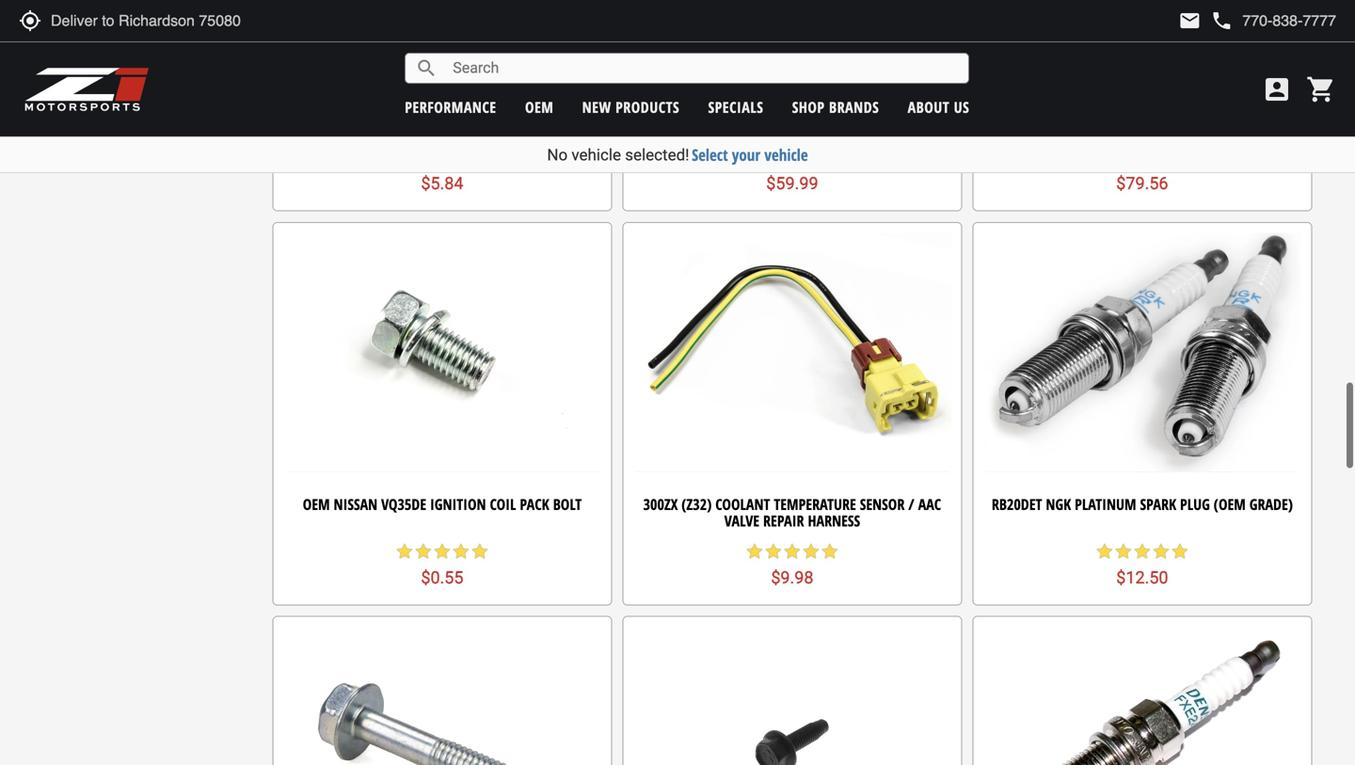 Task type: vqa. For each thing, say whether or not it's contained in the screenshot.


Task type: locate. For each thing, give the bounding box(es) containing it.
products
[[616, 97, 680, 117]]

/ left g35
[[674, 116, 680, 137]]

star star star star star $9.98
[[745, 542, 839, 587]]

1 horizontal spatial vehicle
[[764, 144, 808, 166]]

new products link
[[582, 97, 680, 117]]

300zx
[[643, 494, 678, 514]]

oem up no
[[525, 97, 554, 117]]

vq35de
[[709, 116, 754, 137], [381, 494, 426, 514]]

pressure
[[1112, 116, 1168, 137]]

/ right cam
[[417, 116, 424, 137]]

$5.84
[[421, 174, 463, 193]]

about us link
[[908, 97, 969, 117]]

cam
[[387, 116, 414, 137]]

vehicle down 350z / g35 vq35de crankshaft position sensor
[[764, 144, 808, 166]]

oem link
[[525, 97, 554, 117]]

star
[[745, 148, 764, 167], [764, 148, 783, 167], [783, 148, 802, 167], [802, 148, 820, 167], [395, 542, 414, 561], [414, 542, 433, 561], [433, 542, 452, 561], [452, 542, 470, 561], [470, 542, 489, 561], [745, 542, 764, 561], [764, 542, 783, 561], [783, 542, 802, 561], [802, 542, 820, 561], [820, 542, 839, 561], [1095, 542, 1114, 561], [1114, 542, 1133, 561], [1133, 542, 1152, 561], [1152, 542, 1171, 561], [1171, 542, 1189, 561]]

vehicle
[[764, 144, 808, 166], [572, 145, 621, 164]]

0 horizontal spatial /
[[417, 116, 424, 137]]

sensor left "aac"
[[860, 494, 905, 514]]

1 vertical spatial vq35de
[[381, 494, 426, 514]]

vq35
[[353, 116, 383, 137]]

sensor inside 300zx (z32) coolant temperature sensor / aac valve repair harness
[[860, 494, 905, 514]]

about
[[908, 97, 950, 117]]

oem
[[525, 97, 554, 117], [322, 116, 349, 137], [1027, 116, 1054, 137], [303, 494, 330, 514]]

350z up the selected!
[[643, 116, 670, 137]]

300zx (z32) coolant temperature sensor / aac valve repair harness
[[643, 494, 941, 531]]

oil
[[1089, 116, 1109, 137]]

coil
[[490, 494, 516, 514]]

performance link
[[405, 97, 496, 117]]

2 350z from the left
[[1058, 116, 1085, 137]]

spark
[[1140, 494, 1176, 514]]

2 horizontal spatial /
[[908, 494, 914, 514]]

oem for oem 350z oil pressure sending unit
[[1027, 116, 1054, 137]]

star star star star star $0.55
[[395, 542, 489, 587]]

valve
[[724, 510, 759, 531]]

/ left "aac"
[[908, 494, 914, 514]]

pack
[[520, 494, 549, 514]]

vq35de right the nissan
[[381, 494, 426, 514]]

oem nissan vq35de ignition coil pack bolt
[[303, 494, 582, 514]]

vehicle right no
[[572, 145, 621, 164]]

crank
[[427, 116, 467, 137]]

mail
[[1178, 9, 1201, 32]]

vq35de up your
[[709, 116, 754, 137]]

0 vertical spatial vq35de
[[709, 116, 754, 137]]

star star star star $59.99
[[745, 148, 820, 193]]

your
[[732, 144, 760, 166]]

/ inside 300zx (z32) coolant temperature sensor / aac valve repair harness
[[908, 494, 914, 514]]

0 horizontal spatial vehicle
[[572, 145, 621, 164]]

new
[[582, 97, 611, 117]]

account_box
[[1262, 74, 1292, 104]]

350z
[[643, 116, 670, 137], [1058, 116, 1085, 137]]

phone
[[1210, 9, 1233, 32]]

350z left oil
[[1058, 116, 1085, 137]]

platinum
[[1075, 494, 1136, 514]]

coolant
[[715, 494, 770, 514]]

no vehicle selected! select your vehicle
[[547, 144, 808, 166]]

mail phone
[[1178, 9, 1233, 32]]

oem for oem vq35 cam / crank  sensor o-ring
[[322, 116, 349, 137]]

rb20det
[[992, 494, 1042, 514]]

$9.98
[[771, 568, 814, 587]]

/
[[417, 116, 424, 137], [674, 116, 680, 137], [908, 494, 914, 514]]

search
[[415, 57, 438, 80]]

harness
[[808, 510, 860, 531]]

oem left the nissan
[[303, 494, 330, 514]]

oem left vq35
[[322, 116, 349, 137]]

shop brands link
[[792, 97, 879, 117]]

$12.50
[[1116, 568, 1168, 587]]

1 350z from the left
[[643, 116, 670, 137]]

crankshaft
[[758, 116, 833, 137]]

oem left oil
[[1027, 116, 1054, 137]]

shopping_cart
[[1306, 74, 1336, 104]]

0 horizontal spatial vq35de
[[381, 494, 426, 514]]

1 horizontal spatial 350z
[[1058, 116, 1085, 137]]

oem vq35 cam / crank  sensor o-ring
[[322, 116, 562, 137]]

my_location
[[19, 9, 41, 32]]

0 horizontal spatial 350z
[[643, 116, 670, 137]]

sensor
[[471, 116, 515, 137], [897, 116, 942, 137], [860, 494, 905, 514]]

oem for oem link on the top
[[525, 97, 554, 117]]

shopping_cart link
[[1301, 74, 1336, 104]]



Task type: describe. For each thing, give the bounding box(es) containing it.
vehicle inside no vehicle selected! select your vehicle
[[572, 145, 621, 164]]

Search search field
[[438, 54, 969, 83]]

z1 motorsports logo image
[[24, 66, 150, 113]]

no
[[547, 145, 568, 164]]

mail link
[[1178, 9, 1201, 32]]

brands
[[829, 97, 879, 117]]

ngk
[[1046, 494, 1071, 514]]

oem 350z oil pressure sending unit
[[1027, 116, 1257, 137]]

ignition
[[430, 494, 486, 514]]

performance
[[405, 97, 496, 117]]

o-
[[519, 116, 533, 137]]

temperature
[[774, 494, 856, 514]]

select your vehicle link
[[692, 144, 808, 166]]

$59.99
[[766, 174, 818, 193]]

new products
[[582, 97, 680, 117]]

(z32)
[[682, 494, 712, 514]]

(oem
[[1214, 494, 1246, 514]]

specials
[[708, 97, 764, 117]]

account_box link
[[1257, 74, 1297, 104]]

plug
[[1180, 494, 1210, 514]]

sensor left us
[[897, 116, 942, 137]]

shop brands
[[792, 97, 879, 117]]

$79.56
[[1116, 174, 1168, 193]]

select
[[692, 144, 728, 166]]

shop
[[792, 97, 825, 117]]

bolt
[[553, 494, 582, 514]]

nissan
[[334, 494, 377, 514]]

grade)
[[1249, 494, 1293, 514]]

about us
[[908, 97, 969, 117]]

oem for oem nissan vq35de ignition coil pack bolt
[[303, 494, 330, 514]]

sensor left 'o-'
[[471, 116, 515, 137]]

g35
[[684, 116, 706, 137]]

unit
[[1228, 116, 1257, 137]]

rb20det ngk platinum spark plug (oem grade)
[[992, 494, 1293, 514]]

aac
[[918, 494, 941, 514]]

selected!
[[625, 145, 689, 164]]

350z / g35 vq35de crankshaft position sensor
[[643, 116, 942, 137]]

1 horizontal spatial /
[[674, 116, 680, 137]]

phone link
[[1210, 9, 1336, 32]]

position
[[837, 116, 893, 137]]

ring
[[533, 116, 562, 137]]

specials link
[[708, 97, 764, 117]]

$0.55
[[421, 568, 463, 587]]

sending
[[1172, 116, 1225, 137]]

star star star star star $12.50
[[1095, 542, 1189, 587]]

repair
[[763, 510, 804, 531]]

1 horizontal spatial vq35de
[[709, 116, 754, 137]]

us
[[954, 97, 969, 117]]



